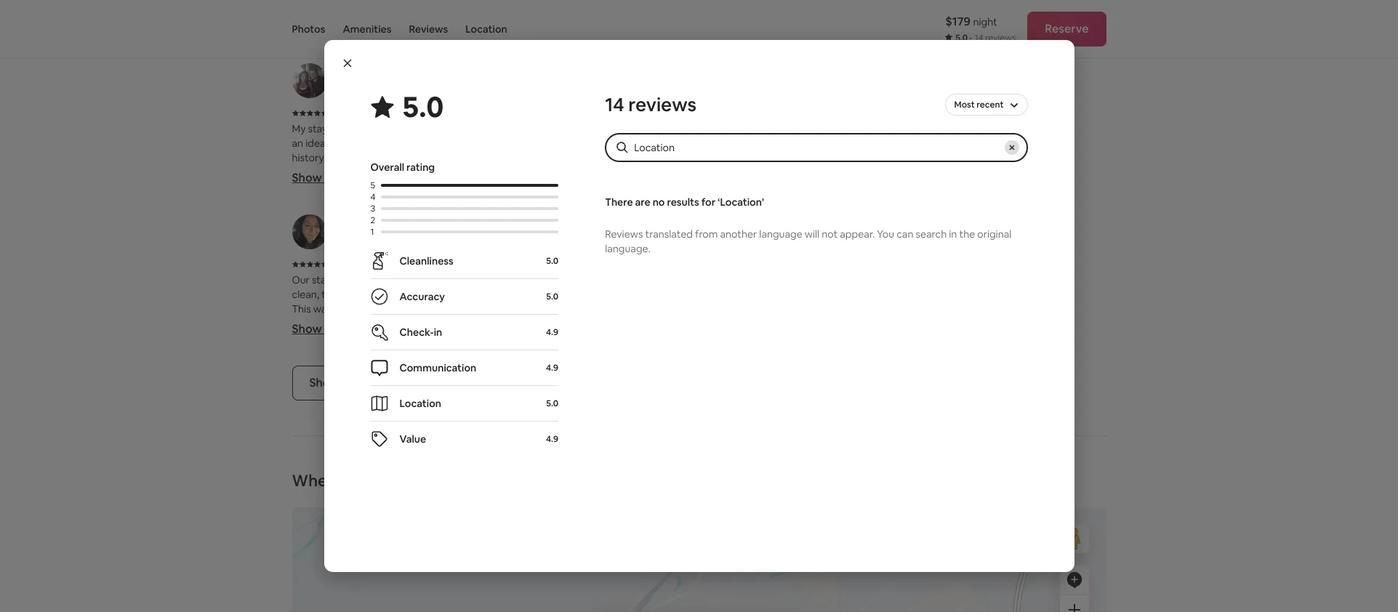 Task type: describe. For each thing, give the bounding box(es) containing it.
to inside the "very beautiful place!  has amazing historic value and is placed in a perfect spot.  it's in a quiet town but is close to penn state if you want something more loud.  food at breakfast is delicious as well."
[[496, 6, 507, 19]]

reviews button
[[409, 0, 448, 58]]

one
[[518, 122, 536, 135]]

delicious inside amazing bed and breakfast.  beautiful room, delicious breakfast and patricia was a lovely host.  i look forward to my next stay.
[[912, 0, 953, 5]]

luxurious.
[[914, 122, 958, 135]]

to right able
[[909, 151, 919, 165]]

it's inside the "very beautiful place!  has amazing historic value and is placed in a perfect spot.  it's in a quiet town but is close to penn state if you want something more loud.  food at breakfast is delicious as well."
[[356, 6, 369, 19]]

of inside our stay at patricia's was beyond expectations. it was peaceful and so clean, truly breathtaking. breakfast was a delight, kuddos to the chef!. this was exactly the stay i was looking for. quiet and peaceful, good food and a few good shops. thank you for welcoming us into your beautiful home. you certainly put a lot of work and love into this place. i cannot wait to come back and stay an additional night!
[[471, 332, 481, 345]]

well.
[[546, 21, 567, 34]]

food
[[396, 21, 420, 34]]

a down expectations.
[[477, 288, 482, 301]]

ideal
[[306, 137, 328, 150]]

patricia inside i loved staying here. it was very peaceful and luxurious. patricia and her husband always made me feel comfortable and welcomed. the breakfast was delicious, and they were able to customize based on dietary restrictions. the room was breathtaking! i can't wait to stay again!
[[961, 122, 995, 135]]

you'll
[[346, 471, 385, 491]]

i down bed,
[[417, 239, 419, 252]]

overall
[[371, 161, 404, 174]]

was up kuddos
[[522, 274, 540, 287]]

breathtaking!
[[866, 166, 929, 179]]

1 horizontal spatial the
[[798, 166, 816, 179]]

search
[[916, 228, 947, 241]]

thought
[[440, 181, 478, 194]]

delight,
[[485, 288, 520, 301]]

and down kuddos
[[517, 303, 534, 316]]

1 horizontal spatial is
[[481, 21, 488, 34]]

room, inside amazing bed and breakfast.  beautiful room, delicious breakfast and patricia was a lovely host.  i look forward to my next stay.
[[883, 0, 910, 5]]

5.0 for cleanliness
[[547, 255, 559, 267]]

1 inside 5.0 dialog
[[371, 226, 374, 238]]

to inside amazing bed and breakfast.  beautiful room, delicious breakfast and patricia was a lovely host.  i look forward to my next stay.
[[891, 6, 901, 19]]

staying
[[738, 122, 772, 135]]

if
[[561, 6, 567, 19]]

bed,
[[409, 224, 430, 237]]

based
[[972, 151, 1001, 165]]

1 horizontal spatial everything
[[465, 122, 516, 135]]

come
[[362, 346, 388, 359]]

and up room
[[818, 151, 836, 165]]

1 vertical spatial well
[[419, 181, 438, 194]]

her
[[1017, 122, 1033, 135]]

where you'll be
[[292, 471, 408, 491]]

breakfast inside amazing bed and breakfast.  beautiful room, delicious breakfast and patricia was a lovely host.  i look forward to my next stay.
[[955, 0, 1000, 5]]

very inside i loved staying here. it was very peaceful and luxurious. patricia and her husband always made me feel comfortable and welcomed. the breakfast was delicious, and they were able to customize based on dietary restrictions. the room was breathtaking! i can't wait to stay again!
[[829, 122, 849, 135]]

april 2023 · 1 night stay
[[337, 258, 433, 270]]

home.
[[336, 332, 365, 345]]

photos button
[[292, 0, 325, 58]]

$179
[[946, 14, 971, 29]]

reviews for 5.0 · 14 reviews
[[986, 32, 1016, 44]]

katie ligonier, pa
[[750, 218, 796, 246]]

0 vertical spatial good
[[582, 303, 607, 316]]

stay. inside the my stay at the reynolds mansion was everything one would imagine as an ideal bnb.   it's a beautiful well kept mansion with a lot of interesting history. from the minute i arrived until i left everything was lovely, well thought out and thorough.  mike and patricia are very kind. they provide little touches to make for a welcoming stay. very clean!  comfy room, bed, linens etc. the breakfast was special.   i would definitely stay there again!
[[536, 210, 557, 223]]

0 vertical spatial well
[[420, 137, 438, 150]]

reviews translated from another language will not appear. you can search in the original language.
[[605, 228, 1012, 255]]

language
[[760, 228, 803, 241]]

this
[[292, 303, 311, 316]]

0 vertical spatial the
[[982, 137, 999, 150]]

beautiful
[[839, 0, 880, 5]]

was down always
[[752, 151, 770, 165]]

very inside the my stay at the reynolds mansion was everything one would imagine as an ideal bnb.   it's a beautiful well kept mansion with a lot of interesting history. from the minute i arrived until i left everything was lovely, well thought out and thorough.  mike and patricia are very kind. they provide little touches to make for a welcoming stay. very clean!  comfy room, bed, linens etc. the breakfast was special.   i would definitely stay there again!
[[346, 195, 366, 208]]

the down breathtaking.
[[370, 303, 386, 316]]

night inside the $179 night
[[974, 15, 998, 28]]

were
[[861, 151, 885, 165]]

a up want
[[588, 0, 594, 5]]

to down based
[[983, 166, 994, 179]]

interesting
[[563, 137, 613, 150]]

to down home.
[[349, 346, 359, 359]]

stay left the there
[[498, 239, 517, 252]]

truly
[[322, 288, 343, 301]]

2 horizontal spatial ·
[[970, 32, 972, 44]]

quiet
[[389, 6, 414, 19]]

breakfast.
[[789, 0, 837, 5]]

and left 'her'
[[997, 122, 1015, 135]]

the down july
[[341, 122, 357, 135]]

clear search image
[[1009, 144, 1016, 151]]

stay. inside amazing bed and breakfast.  beautiful room, delicious breakfast and patricia was a lovely host.  i look forward to my next stay.
[[943, 6, 964, 19]]

me
[[810, 137, 825, 150]]

place.
[[589, 332, 617, 345]]

penn
[[509, 6, 532, 19]]

show for our stay at patricia's was beyond expectations. it was peaceful and so clean, truly breathtaking. breakfast was a delight, kuddos to the chef!. this was exactly the stay i was looking for. quiet and peaceful, good food and a few good shops. thank you for welcoming us into your beautiful home. you certainly put a lot of work and love into this place. i cannot wait to come back and stay an additional night!
[[292, 322, 322, 337]]

3
[[371, 203, 376, 215]]

patricia inside amazing bed and breakfast.  beautiful room, delicious breakfast and patricia was a lovely host.  i look forward to my next stay.
[[705, 6, 740, 19]]

i left left
[[292, 181, 295, 194]]

welcomed.
[[928, 137, 979, 150]]

4.9 for communication
[[546, 362, 559, 374]]

room, inside the my stay at the reynolds mansion was everything one would imagine as an ideal bnb.   it's a beautiful well kept mansion with a lot of interesting history. from the minute i arrived until i left everything was lovely, well thought out and thorough.  mike and patricia are very kind. they provide little touches to make for a welcoming stay. very clean!  comfy room, bed, linens etc. the breakfast was special.   i would definitely stay there again!
[[379, 224, 407, 237]]

show all 14 reviews button
[[292, 366, 430, 401]]

a up etc. at the top left of the page
[[475, 210, 480, 223]]

was down the april 2023 · 1 night stay
[[389, 274, 407, 287]]

patricia inside the my stay at the reynolds mansion was everything one would imagine as an ideal bnb.   it's a beautiful well kept mansion with a lot of interesting history. from the minute i arrived until i left everything was lovely, well thought out and thorough.  mike and patricia are very kind. they provide little touches to make for a welcoming stay. very clean!  comfy room, bed, linens etc. the breakfast was special.   i would definitely stay there again!
[[292, 195, 327, 208]]

was up kept
[[445, 122, 463, 135]]

linens
[[432, 224, 459, 237]]

forward
[[851, 6, 889, 19]]

can't
[[936, 166, 959, 179]]

but
[[442, 6, 458, 19]]

i up '5'
[[372, 166, 374, 179]]

a right put on the left bottom of the page
[[448, 332, 454, 345]]

0 horizontal spatial good
[[364, 317, 389, 330]]

a left the "few"
[[337, 317, 342, 330]]

placed
[[544, 0, 576, 5]]

ingrid hamburg, ny
[[337, 218, 390, 246]]

lovely
[[770, 6, 797, 19]]

it's inside the my stay at the reynolds mansion was everything one would imagine as an ideal bnb.   it's a beautiful well kept mansion with a lot of interesting history. from the minute i arrived until i left everything was lovely, well thought out and thorough.  mike and patricia are very kind. they provide little touches to make for a welcoming stay. very clean!  comfy room, bed, linens etc. the breakfast was special.   i would definitely stay there again!
[[353, 137, 366, 150]]

the inside the my stay at the reynolds mansion was everything one would imagine as an ideal bnb.   it's a beautiful well kept mansion with a lot of interesting history. from the minute i arrived until i left everything was lovely, well thought out and thorough.  mike and patricia are very kind. they provide little touches to make for a welcoming stay. very clean!  comfy room, bed, linens etc. the breakfast was special.   i would definitely stay there again!
[[292, 239, 310, 252]]

5.0 down $179
[[956, 32, 968, 44]]

show more for our stay at patricia's was beyond expectations. it was peaceful and so clean, truly breathtaking. breakfast was a delight, kuddos to the chef!. this was exactly the stay i was looking for. quiet and peaceful, good food and a few good shops. thank you for welcoming us into your beautiful home. you certainly put a lot of work and love into this place. i cannot wait to come back and stay an additional night!
[[292, 322, 353, 337]]

husband
[[705, 137, 746, 150]]

amazing bed and breakfast.  beautiful room, delicious breakfast and patricia was a lovely host.  i look forward to my next stay.
[[705, 0, 1020, 19]]

spot.
[[330, 6, 353, 19]]

from
[[292, 166, 316, 179]]

in inside reviews translated from another language will not appear. you can search in the original language.
[[949, 228, 958, 241]]

history.
[[292, 151, 326, 165]]

little
[[355, 210, 376, 223]]

was down breakfast
[[414, 303, 432, 316]]

it inside i loved staying here. it was very peaceful and luxurious. patricia and her husband always made me feel comfortable and welcomed. the breakfast was delicious, and they were able to customize based on dietary restrictions. the room was breathtaking! i can't wait to stay again!
[[799, 122, 806, 135]]

stay up "truly"
[[312, 274, 331, 287]]

reviews for reviews
[[409, 23, 448, 36]]

with
[[506, 137, 526, 150]]

and right mike
[[590, 181, 608, 194]]

dietary
[[705, 166, 738, 179]]

reserve button
[[1028, 12, 1107, 47]]

5.0 dialog
[[324, 40, 1075, 572]]

historic
[[451, 0, 486, 5]]

special.
[[380, 239, 414, 252]]

lovely,
[[388, 181, 417, 194]]

peaceful,
[[537, 303, 580, 316]]

loved
[[710, 122, 736, 135]]

where
[[292, 471, 342, 491]]

delicious inside the "very beautiful place!  has amazing historic value and is placed in a perfect spot.  it's in a quiet town but is close to penn state if you want something more loud.  food at breakfast is delicious as well."
[[490, 21, 531, 34]]

the right the from
[[318, 166, 334, 179]]

stay down put on the left bottom of the page
[[435, 346, 455, 359]]

you inside reviews translated from another language will not appear. you can search in the original language.
[[877, 228, 895, 241]]

the inside reviews translated from another language will not appear. you can search in the original language.
[[960, 228, 976, 241]]

my stay at the reynolds mansion was everything one would imagine as an ideal bnb.   it's a beautiful well kept mansion with a lot of interesting history. from the minute i arrived until i left everything was lovely, well thought out and thorough.  mike and patricia are very kind. they provide little touches to make for a welcoming stay. very clean!  comfy room, bed, linens etc. the breakfast was special.   i would definitely stay there again!
[[292, 122, 618, 252]]

show inside button
[[310, 375, 339, 391]]

1 for our stay at patricia's was beyond expectations. it was peaceful and so clean, truly breathtaking. breakfast was a delight, kuddos to the chef!. this was exactly the stay i was looking for. quiet and peaceful, good food and a few good shops. thank you for welcoming us into your beautiful home. you certainly put a lot of work and love into this place. i cannot wait to come back and stay an additional night!
[[388, 258, 391, 270]]

drag pegman onto the map to open street view image
[[1060, 525, 1089, 554]]

most
[[955, 99, 975, 111]]

made
[[781, 137, 808, 150]]

restrictions.
[[741, 166, 796, 179]]

bed
[[749, 0, 767, 5]]

and right "out"
[[498, 181, 516, 194]]

there
[[605, 196, 633, 209]]

are inside 5.0 dialog
[[635, 196, 651, 209]]

mansion
[[404, 122, 443, 135]]

breakfast inside the "very beautiful place!  has amazing historic value and is placed in a perfect spot.  it's in a quiet town but is close to penn state if you want something more loud.  food at breakfast is delicious as well."
[[434, 21, 479, 34]]

kept
[[441, 137, 462, 150]]

overall rating
[[371, 161, 435, 174]]

was down "truly"
[[313, 303, 332, 316]]

more inside the "very beautiful place!  has amazing historic value and is placed in a perfect spot.  it's in a quiet town but is close to penn state if you want something more loud.  food at breakfast is delicious as well."
[[344, 21, 369, 34]]

14 inside 5.0 dialog
[[605, 92, 625, 117]]

stay up beyond
[[416, 258, 433, 270]]

stay up the shops.
[[388, 303, 407, 316]]

very inside the "very beautiful place!  has amazing historic value and is placed in a perfect spot.  it's in a quiet town but is close to penn state if you want something more loud.  food at breakfast is delicious as well."
[[292, 0, 313, 5]]

to inside the my stay at the reynolds mansion was everything one would imagine as an ideal bnb.   it's a beautiful well kept mansion with a lot of interesting history. from the minute i arrived until i left everything was lovely, well thought out and thorough.  mike and patricia are very kind. they provide little touches to make for a welcoming stay. very clean!  comfy room, bed, linens etc. the breakfast was special.   i would definitely stay there again!
[[418, 210, 429, 223]]

out
[[480, 181, 496, 194]]

most recent
[[955, 99, 1004, 111]]

lot inside our stay at patricia's was beyond expectations. it was peaceful and so clean, truly breathtaking. breakfast was a delight, kuddos to the chef!. this was exactly the stay i was looking for. quiet and peaceful, good food and a few good shops. thank you for welcoming us into your beautiful home. you certainly put a lot of work and love into this place. i cannot wait to come back and stay an additional night!
[[456, 332, 468, 345]]

place!
[[360, 0, 387, 5]]

you inside the "very beautiful place!  has amazing historic value and is placed in a perfect spot.  it's in a quiet town but is close to penn state if you want something more loud.  food at breakfast is delicious as well."
[[570, 6, 587, 19]]

5.0 · 14 reviews
[[956, 32, 1016, 44]]

feel
[[827, 137, 845, 150]]

want
[[589, 6, 612, 19]]

location inside 5.0 dialog
[[400, 397, 442, 410]]

reviews inside 5.0 dialog
[[629, 92, 697, 117]]

beautiful inside the "very beautiful place!  has amazing historic value and is placed in a perfect spot.  it's in a quiet town but is close to penn state if you want something more loud.  food at breakfast is delicious as well."
[[316, 0, 357, 5]]

july 2023 · 1 night stay
[[337, 107, 430, 119]]

· for our stay at patricia's was beyond expectations. it was peaceful and so clean, truly breathtaking. breakfast was a delight, kuddos to the chef!. this was exactly the stay i was looking for. quiet and peaceful, good food and a few good shops. thank you for welcoming us into your beautiful home. you certainly put a lot of work and love into this place. i cannot wait to come back and stay an additional night!
[[382, 258, 384, 270]]

check-
[[400, 326, 434, 339]]

show all 14 reviews
[[310, 375, 413, 391]]

1 vertical spatial into
[[550, 332, 568, 345]]

night for my stay at the reynolds mansion was everything one would imagine as an ideal bnb.   it's a beautiful well kept mansion with a lot of interesting history.
[[391, 107, 411, 119]]

wait inside i loved staying here. it was very peaceful and luxurious. patricia and her husband always made me feel comfortable and welcomed. the breakfast was delicious, and they were able to customize based on dietary restrictions. the room was breathtaking! i can't wait to stay again!
[[961, 166, 981, 179]]

i up the shops.
[[409, 303, 412, 316]]

i left loved on the top
[[705, 122, 708, 135]]

and down luxurious. at the right of the page
[[908, 137, 926, 150]]

value
[[400, 433, 426, 446]]

has
[[390, 0, 407, 5]]

thank
[[424, 317, 452, 330]]

and right food in the left bottom of the page
[[317, 317, 334, 330]]

my
[[903, 6, 918, 19]]

language.
[[605, 242, 651, 255]]

at for was
[[334, 274, 343, 287]]

make
[[431, 210, 457, 223]]

reynolds
[[359, 122, 402, 135]]

bnb.
[[330, 137, 350, 150]]

a up loud.
[[382, 6, 387, 19]]

not
[[822, 228, 838, 241]]

can
[[897, 228, 914, 241]]

5
[[371, 180, 375, 191]]

wait inside our stay at patricia's was beyond expectations. it was peaceful and so clean, truly breathtaking. breakfast was a delight, kuddos to the chef!. this was exactly the stay i was looking for. quiet and peaceful, good food and a few good shops. thank you for welcoming us into your beautiful home. you certainly put a lot of work and love into this place. i cannot wait to come back and stay an additional night!
[[327, 346, 347, 359]]



Task type: vqa. For each thing, say whether or not it's contained in the screenshot.
'in'
yes



Task type: locate. For each thing, give the bounding box(es) containing it.
2 horizontal spatial the
[[982, 137, 999, 150]]

mike
[[566, 181, 588, 194]]

5.0 up kept
[[403, 88, 444, 126]]

0 vertical spatial delicious
[[912, 0, 953, 5]]

i inside amazing bed and breakfast.  beautiful room, delicious breakfast and patricia was a lovely host.  i look forward to my next stay.
[[825, 6, 827, 19]]

1 horizontal spatial good
[[582, 303, 607, 316]]

good down chef!.
[[582, 303, 607, 316]]

i left look
[[825, 6, 827, 19]]

1 vertical spatial everything
[[315, 181, 366, 194]]

1 vertical spatial again!
[[547, 239, 575, 252]]

0 vertical spatial of
[[551, 137, 561, 150]]

something
[[292, 21, 342, 34]]

1 vertical spatial night
[[391, 107, 411, 119]]

at
[[422, 21, 432, 34], [330, 122, 339, 135], [334, 274, 343, 287]]

host.
[[799, 6, 822, 19]]

1 horizontal spatial you
[[877, 228, 895, 241]]

and left so
[[585, 274, 603, 287]]

a down the one
[[528, 137, 534, 150]]

at for reynolds
[[330, 122, 339, 135]]

0 horizontal spatial stay.
[[536, 210, 557, 223]]

peaceful
[[851, 122, 892, 135], [542, 274, 583, 287]]

more down exactly
[[324, 322, 353, 337]]

0 horizontal spatial patricia
[[292, 195, 327, 208]]

you down looking
[[455, 317, 472, 330]]

0 vertical spatial an
[[292, 137, 303, 150]]

1 vertical spatial 14
[[605, 92, 625, 117]]

1 vertical spatial at
[[330, 122, 339, 135]]

delicious
[[912, 0, 953, 5], [490, 21, 531, 34]]

1 vertical spatial lot
[[456, 332, 468, 345]]

and left love
[[508, 332, 526, 345]]

show more
[[292, 170, 353, 186], [292, 322, 353, 337]]

at inside the my stay at the reynolds mansion was everything one would imagine as an ideal bnb.   it's a beautiful well kept mansion with a lot of interesting history. from the minute i arrived until i left everything was lovely, well thought out and thorough.  mike and patricia are very kind. they provide little touches to make for a welcoming stay. very clean!  comfy room, bed, linens etc. the breakfast was special.   i would definitely stay there again!
[[330, 122, 339, 135]]

0 horizontal spatial everything
[[315, 181, 366, 194]]

· up reynolds
[[379, 107, 381, 119]]

stay inside i loved staying here. it was very peaceful and luxurious. patricia and her husband always made me feel comfortable and welcomed. the breakfast was delicious, and they were able to customize based on dietary restrictions. the room was breathtaking! i can't wait to stay again!
[[996, 166, 1015, 179]]

i right place.
[[619, 332, 622, 345]]

the
[[982, 137, 999, 150], [798, 166, 816, 179], [292, 239, 310, 252]]

very up perfect
[[292, 0, 313, 5]]

2 4.9 from the top
[[546, 362, 559, 374]]

beautiful down reynolds
[[376, 137, 418, 150]]

my
[[292, 122, 306, 135]]

lot inside the my stay at the reynolds mansion was everything one would imagine as an ideal bnb.   it's a beautiful well kept mansion with a lot of interesting history. from the minute i arrived until i left everything was lovely, well thought out and thorough.  mike and patricia are very kind. they provide little touches to make for a welcoming stay. very clean!  comfy room, bed, linens etc. the breakfast was special.   i would definitely stay there again!
[[536, 137, 548, 150]]

everything up mansion at the left
[[465, 122, 516, 135]]

3 4.9 from the top
[[546, 434, 559, 445]]

beautiful inside the my stay at the reynolds mansion was everything one would imagine as an ideal bnb.   it's a beautiful well kept mansion with a lot of interesting history. from the minute i arrived until i left everything was lovely, well thought out and thorough.  mike and patricia are very kind. they provide little touches to make for a welcoming stay. very clean!  comfy room, bed, linens etc. the breakfast was special.   i would definitely stay there again!
[[376, 137, 418, 150]]

reviews inside button
[[371, 375, 413, 391]]

reviews
[[409, 23, 448, 36], [605, 228, 643, 241]]

stay up mansion
[[413, 107, 430, 119]]

clean!
[[316, 224, 343, 237]]

to up "peaceful,"
[[559, 288, 569, 301]]

town
[[416, 6, 440, 19]]

night!
[[519, 346, 546, 359]]

at up "truly"
[[334, 274, 343, 287]]

0 vertical spatial stay.
[[943, 6, 964, 19]]

kind.
[[368, 195, 391, 208]]

1
[[385, 107, 389, 119], [371, 226, 374, 238], [388, 258, 391, 270]]

1 horizontal spatial lot
[[536, 137, 548, 150]]

pa
[[786, 234, 796, 246]]

so
[[605, 274, 616, 287]]

1 horizontal spatial room,
[[883, 0, 910, 5]]

1 vertical spatial 1
[[371, 226, 374, 238]]

bernadette image
[[292, 63, 327, 98]]

few
[[344, 317, 362, 330]]

0 vertical spatial show more button
[[292, 170, 353, 186]]

night for our stay at patricia's was beyond expectations. it was peaceful and so clean, truly breathtaking. breakfast was a delight, kuddos to the chef!. this was exactly the stay i was looking for. quiet and peaceful, good food and a few good shops. thank you for welcoming us into your beautiful home. you certainly put a lot of work and love into this place. i cannot wait to come back and stay an additional night!
[[393, 258, 414, 270]]

1 horizontal spatial it
[[799, 122, 806, 135]]

peaceful up kuddos
[[542, 274, 583, 287]]

comfortable
[[847, 137, 906, 150]]

14 down the $179 night on the right top of page
[[975, 32, 984, 44]]

beyond
[[409, 274, 445, 287]]

· down the $179 night on the right top of page
[[970, 32, 972, 44]]

is down "close"
[[481, 21, 488, 34]]

0 horizontal spatial would
[[421, 239, 450, 252]]

translated
[[646, 228, 693, 241]]

everything
[[465, 122, 516, 135], [315, 181, 366, 194]]

Search reviews, Press 'Enter' to search text field
[[634, 140, 999, 155]]

1 vertical spatial welcoming
[[490, 317, 541, 330]]

1 vertical spatial show
[[292, 322, 322, 337]]

it's right bnb.
[[353, 137, 366, 150]]

0 vertical spatial lot
[[536, 137, 548, 150]]

a down reynolds
[[368, 137, 374, 150]]

and up lovely
[[770, 0, 787, 5]]

as inside the my stay at the reynolds mansion was everything one would imagine as an ideal bnb.   it's a beautiful well kept mansion with a lot of interesting history. from the minute i arrived until i left everything was lovely, well thought out and thorough.  mike and patricia are very kind. they provide little touches to make for a welcoming stay. very clean!  comfy room, bed, linens etc. the breakfast was special.   i would definitely stay there again!
[[608, 122, 618, 135]]

location down "close"
[[466, 23, 508, 36]]

1 left 'ny'
[[371, 226, 374, 238]]

2 vertical spatial night
[[393, 258, 414, 270]]

more for our stay at patricia's was beyond expectations. it was peaceful and so clean, truly breathtaking. breakfast was a delight, kuddos to the chef!. this was exactly the stay i was looking for. quiet and peaceful, good food and a few good shops. thank you for welcoming us into your beautiful home. you certainly put a lot of work and love into this place. i cannot wait to come back and stay an additional night!
[[324, 322, 353, 337]]

show more up cannot
[[292, 322, 353, 337]]

show down this
[[292, 322, 322, 337]]

wait down home.
[[327, 346, 347, 359]]

2 horizontal spatial is
[[535, 0, 541, 5]]

more down bnb.
[[324, 170, 353, 186]]

check-in
[[400, 326, 442, 339]]

show more button up cannot
[[292, 322, 353, 337]]

as inside the "very beautiful place!  has amazing historic value and is placed in a perfect spot.  it's in a quiet town but is close to penn state if you want something more loud.  food at breakfast is delicious as well."
[[534, 21, 544, 34]]

of inside the my stay at the reynolds mansion was everything one would imagine as an ideal bnb.   it's a beautiful well kept mansion with a lot of interesting history. from the minute i arrived until i left everything was lovely, well thought out and thorough.  mike and patricia are very kind. they provide little touches to make for a welcoming stay. very clean!  comfy room, bed, linens etc. the breakfast was special.   i would definitely stay there again!
[[551, 137, 561, 150]]

everything down minute
[[315, 181, 366, 194]]

beautiful inside our stay at patricia's was beyond expectations. it was peaceful and so clean, truly breathtaking. breakfast was a delight, kuddos to the chef!. this was exactly the stay i was looking for. quiet and peaceful, good food and a few good shops. thank you for welcoming us into your beautiful home. you certainly put a lot of work and love into this place. i cannot wait to come back and stay an additional night!
[[292, 332, 334, 345]]

2 horizontal spatial reviews
[[986, 32, 1016, 44]]

location up value
[[400, 397, 442, 410]]

0 horizontal spatial ·
[[379, 107, 381, 119]]

touches
[[378, 210, 416, 223]]

very up little
[[346, 195, 366, 208]]

breakfast down but
[[434, 21, 479, 34]]

this
[[570, 332, 587, 345]]

at up bnb.
[[330, 122, 339, 135]]

0 vertical spatial night
[[974, 15, 998, 28]]

0 horizontal spatial you
[[368, 332, 385, 345]]

are left no
[[635, 196, 651, 209]]

an inside the my stay at the reynolds mansion was everything one would imagine as an ideal bnb.   it's a beautiful well kept mansion with a lot of interesting history. from the minute i arrived until i left everything was lovely, well thought out and thorough.  mike and patricia are very kind. they provide little touches to make for a welcoming stay. very clean!  comfy room, bed, linens etc. the breakfast was special.   i would definitely stay there again!
[[292, 137, 303, 150]]

14 for show all 14 reviews
[[356, 375, 368, 391]]

bernadette image
[[292, 63, 327, 98]]

it inside our stay at patricia's was beyond expectations. it was peaceful and so clean, truly breathtaking. breakfast was a delight, kuddos to the chef!. this was exactly the stay i was looking for. quiet and peaceful, good food and a few good shops. thank you for welcoming us into your beautiful home. you certainly put a lot of work and love into this place. i cannot wait to come back and stay an additional night!
[[513, 274, 519, 287]]

1 vertical spatial show more button
[[292, 322, 353, 337]]

1 vertical spatial very
[[292, 224, 313, 237]]

0 horizontal spatial wait
[[327, 346, 347, 359]]

0 horizontal spatial you
[[455, 317, 472, 330]]

4.9 for check-in
[[546, 327, 559, 338]]

you inside our stay at patricia's was beyond expectations. it was peaceful and so clean, truly breathtaking. breakfast was a delight, kuddos to the chef!. this was exactly the stay i was looking for. quiet and peaceful, good food and a few good shops. thank you for welcoming us into your beautiful home. you certainly put a lot of work and love into this place. i cannot wait to come back and stay an additional night!
[[368, 332, 385, 345]]

0 vertical spatial show more
[[292, 170, 353, 186]]

peaceful inside i loved staying here. it was very peaceful and luxurious. patricia and her husband always made me feel comfortable and welcomed. the breakfast was delicious, and they were able to customize based on dietary restrictions. the room was breathtaking! i can't wait to stay again!
[[851, 122, 892, 135]]

1 vertical spatial stay.
[[536, 210, 557, 223]]

· down special.
[[382, 258, 384, 270]]

1 vertical spatial is
[[461, 6, 468, 19]]

5.0 for location
[[547, 398, 559, 410]]

1 for my stay at the reynolds mansion was everything one would imagine as an ideal bnb.   it's a beautiful well kept mansion with a lot of interesting history.
[[385, 107, 389, 119]]

patricia down amazing
[[705, 6, 740, 19]]

location
[[466, 23, 508, 36], [400, 397, 442, 410]]

and up able
[[894, 122, 912, 135]]

are inside the my stay at the reynolds mansion was everything one would imagine as an ideal bnb.   it's a beautiful well kept mansion with a lot of interesting history. from the minute i arrived until i left everything was lovely, well thought out and thorough.  mike and patricia are very kind. they provide little touches to make for a welcoming stay. very clean!  comfy room, bed, linens etc. the breakfast was special.   i would definitely stay there again!
[[329, 195, 344, 208]]

into down 'us'
[[550, 332, 568, 345]]

·
[[970, 32, 972, 44], [379, 107, 381, 119], [382, 258, 384, 270]]

patricia down most recent
[[961, 122, 995, 135]]

look
[[829, 6, 849, 19]]

1 vertical spatial reviews
[[605, 228, 643, 241]]

and down put on the left bottom of the page
[[416, 346, 433, 359]]

welcoming down quiet
[[490, 317, 541, 330]]

a
[[588, 0, 594, 5], [382, 6, 387, 19], [762, 6, 768, 19], [368, 137, 374, 150], [528, 137, 534, 150], [475, 210, 480, 223], [477, 288, 482, 301], [337, 317, 342, 330], [448, 332, 454, 345]]

an
[[292, 137, 303, 150], [457, 346, 468, 359]]

very
[[292, 0, 313, 5], [292, 224, 313, 237]]

i
[[825, 6, 827, 19], [705, 122, 708, 135], [372, 166, 374, 179], [931, 166, 933, 179], [292, 181, 295, 194], [417, 239, 419, 252], [409, 303, 412, 316], [619, 332, 622, 345]]

beautiful
[[316, 0, 357, 5], [376, 137, 418, 150], [292, 332, 334, 345]]

chef!.
[[589, 288, 615, 301]]

0 vertical spatial at
[[422, 21, 432, 34]]

0 vertical spatial patricia
[[705, 6, 740, 19]]

0 vertical spatial is
[[535, 0, 541, 5]]

2 vertical spatial 14
[[356, 375, 368, 391]]

the up based
[[982, 137, 999, 150]]

show
[[292, 170, 322, 186], [292, 322, 322, 337], [310, 375, 339, 391]]

14
[[975, 32, 984, 44], [605, 92, 625, 117], [356, 375, 368, 391]]

0 horizontal spatial it
[[513, 274, 519, 287]]

0 vertical spatial 1
[[385, 107, 389, 119]]

5.0 up "peaceful,"
[[547, 291, 559, 303]]

from
[[695, 228, 718, 241]]

delicious down penn
[[490, 21, 531, 34]]

room, up special.
[[379, 224, 407, 237]]

ingrid image
[[292, 215, 327, 250], [292, 215, 327, 250]]

more down 'spot.'
[[344, 21, 369, 34]]

our
[[292, 274, 310, 287]]

reserve
[[1045, 21, 1089, 36]]

most recent button
[[945, 92, 1028, 117]]

1 vertical spatial would
[[421, 239, 450, 252]]

cleanliness
[[400, 255, 454, 268]]

ligonier,
[[750, 234, 784, 246]]

2 horizontal spatial for
[[702, 196, 716, 209]]

is up state
[[535, 0, 541, 5]]

2 vertical spatial reviews
[[371, 375, 413, 391]]

for inside our stay at patricia's was beyond expectations. it was peaceful and so clean, truly breathtaking. breakfast was a delight, kuddos to the chef!. this was exactly the stay i was looking for. quiet and peaceful, good food and a few good shops. thank you for welcoming us into your beautiful home. you certainly put a lot of work and love into this place. i cannot wait to come back and stay an additional night!
[[474, 317, 488, 330]]

0 vertical spatial ·
[[970, 32, 972, 44]]

at down town
[[422, 21, 432, 34]]

more for my stay at the reynolds mansion was everything one would imagine as an ideal bnb.   it's a beautiful well kept mansion with a lot of interesting history.
[[324, 170, 353, 186]]

breakfast
[[955, 0, 1000, 5], [434, 21, 479, 34], [705, 151, 750, 165], [312, 239, 357, 252]]

for up etc. at the top left of the page
[[459, 210, 472, 223]]

april
[[337, 258, 356, 270]]

0 horizontal spatial is
[[461, 6, 468, 19]]

was up kind.
[[368, 181, 386, 194]]

is down historic at the left of the page
[[461, 6, 468, 19]]

2023 for our stay at patricia's was beyond expectations. it was peaceful and so clean, truly breathtaking. breakfast was a delight, kuddos to the chef!. this was exactly the stay i was looking for. quiet and peaceful, good food and a few good shops. thank you for welcoming us into your beautiful home. you certainly put a lot of work and love into this place. i cannot wait to come back and stay an additional night!
[[358, 258, 378, 270]]

the down they
[[292, 239, 310, 252]]

stay up ideal
[[308, 122, 328, 135]]

breakfast inside i loved staying here. it was very peaceful and luxurious. patricia and her husband always made me feel comfortable and welcomed. the breakfast was delicious, and they were able to customize based on dietary restrictions. the room was breathtaking! i can't wait to stay again!
[[705, 151, 750, 165]]

0 vertical spatial welcoming
[[482, 210, 534, 223]]

0 horizontal spatial room,
[[379, 224, 407, 237]]

put
[[430, 332, 446, 345]]

room,
[[883, 0, 910, 5], [379, 224, 407, 237]]

0 horizontal spatial location
[[400, 397, 442, 410]]

4.9 for value
[[546, 434, 559, 445]]

· for my stay at the reynolds mansion was everything one would imagine as an ideal bnb.   it's a beautiful well kept mansion with a lot of interesting history.
[[379, 107, 381, 119]]

2 horizontal spatial 14
[[975, 32, 984, 44]]

2 show more button from the top
[[292, 322, 353, 337]]

additional
[[471, 346, 517, 359]]

delicious,
[[773, 151, 816, 165]]

0 vertical spatial show
[[292, 170, 322, 186]]

2 very from the top
[[292, 224, 313, 237]]

5.0
[[956, 32, 968, 44], [403, 88, 444, 126], [547, 255, 559, 267], [547, 291, 559, 303], [547, 398, 559, 410]]

0 vertical spatial reviews
[[409, 23, 448, 36]]

0 horizontal spatial again!
[[547, 239, 575, 252]]

was up for.
[[457, 288, 475, 301]]

the down delicious,
[[798, 166, 816, 179]]

0 vertical spatial 4.9
[[546, 327, 559, 338]]

1 vertical spatial good
[[364, 317, 389, 330]]

and inside the "very beautiful place!  has amazing historic value and is placed in a perfect spot.  it's in a quiet town but is close to penn state if you want something more loud.  food at breakfast is delicious as well."
[[515, 0, 532, 5]]

show more button for our stay at patricia's was beyond expectations. it was peaceful and so clean, truly breathtaking. breakfast was a delight, kuddos to the chef!. this was exactly the stay i was looking for. quiet and peaceful, good food and a few good shops. thank you for welcoming us into your beautiful home. you certainly put a lot of work and love into this place. i cannot wait to come back and stay an additional night!
[[292, 322, 353, 337]]

work
[[483, 332, 506, 345]]

peaceful inside our stay at patricia's was beyond expectations. it was peaceful and so clean, truly breathtaking. breakfast was a delight, kuddos to the chef!. this was exactly the stay i was looking for. quiet and peaceful, good food and a few good shops. thank you for welcoming us into your beautiful home. you certainly put a lot of work and love into this place. i cannot wait to come back and stay an additional night!
[[542, 274, 583, 287]]

1 vertical spatial location
[[400, 397, 442, 410]]

0 horizontal spatial reviews
[[371, 375, 413, 391]]

and up 5.0 · 14 reviews
[[1002, 0, 1020, 5]]

close
[[470, 6, 494, 19]]

was inside amazing bed and breakfast.  beautiful room, delicious breakfast and patricia was a lovely host.  i look forward to my next stay.
[[742, 6, 760, 19]]

list
[[286, 0, 1113, 366]]

patricia's
[[345, 274, 386, 287]]

i left the can't
[[931, 166, 933, 179]]

the left chef!.
[[571, 288, 587, 301]]

you inside our stay at patricia's was beyond expectations. it was peaceful and so clean, truly breathtaking. breakfast was a delight, kuddos to the chef!. this was exactly the stay i was looking for. quiet and peaceful, good food and a few good shops. thank you for welcoming us into your beautiful home. you certainly put a lot of work and love into this place. i cannot wait to come back and stay an additional night!
[[455, 317, 472, 330]]

shops.
[[391, 317, 421, 330]]

0 vertical spatial wait
[[961, 166, 981, 179]]

1 show more from the top
[[292, 170, 353, 186]]

our stay at patricia's was beyond expectations. it was peaceful and so clean, truly breathtaking. breakfast was a delight, kuddos to the chef!. this was exactly the stay i was looking for. quiet and peaceful, good food and a few good shops. thank you for welcoming us into your beautiful home. you certainly put a lot of work and love into this place. i cannot wait to come back and stay an additional night!
[[292, 274, 622, 359]]

reviews inside reviews translated from another language will not appear. you can search in the original language.
[[605, 228, 643, 241]]

night up 5.0 · 14 reviews
[[974, 15, 998, 28]]

was up me on the top
[[808, 122, 826, 135]]

google map
showing 3 points of interest. region
[[109, 327, 1226, 612]]

0 horizontal spatial reviews
[[409, 23, 448, 36]]

1 horizontal spatial of
[[551, 137, 561, 150]]

1 vertical spatial the
[[798, 166, 816, 179]]

0 vertical spatial everything
[[465, 122, 516, 135]]

always
[[748, 137, 779, 150]]

as down state
[[534, 21, 544, 34]]

14 for 5.0 · 14 reviews
[[975, 32, 984, 44]]

an inside our stay at patricia's was beyond expectations. it was peaceful and so clean, truly breathtaking. breakfast was a delight, kuddos to the chef!. this was exactly the stay i was looking for. quiet and peaceful, good food and a few good shops. thank you for welcoming us into your beautiful home. you certainly put a lot of work and love into this place. i cannot wait to come back and stay an additional night!
[[457, 346, 468, 359]]

loud.
[[371, 21, 394, 34]]

i loved staying here. it was very peaceful and luxurious. patricia and her husband always made me feel comfortable and welcomed. the breakfast was delicious, and they were able to customize based on dietary restrictions. the room was breathtaking! i can't wait to stay again!
[[705, 122, 1033, 194]]

1 vertical spatial 4.9
[[546, 362, 559, 374]]

2 vertical spatial 4.9
[[546, 434, 559, 445]]

for down for.
[[474, 317, 488, 330]]

2 vertical spatial ·
[[382, 258, 384, 270]]

amazing
[[705, 0, 747, 5]]

show more button for my stay at the reynolds mansion was everything one would imagine as an ideal bnb.   it's a beautiful well kept mansion with a lot of interesting history.
[[292, 170, 353, 186]]

show down history.
[[292, 170, 322, 186]]

good
[[582, 303, 607, 316], [364, 317, 389, 330]]

kuddos
[[522, 288, 557, 301]]

1 vertical spatial as
[[608, 122, 618, 135]]

reviews for reviews translated from another language will not appear. you can search in the original language.
[[605, 228, 643, 241]]

and
[[515, 0, 532, 5], [770, 0, 787, 5], [1002, 0, 1020, 5], [894, 122, 912, 135], [997, 122, 1015, 135], [908, 137, 926, 150], [818, 151, 836, 165], [498, 181, 516, 194], [590, 181, 608, 194], [585, 274, 603, 287], [517, 303, 534, 316], [317, 317, 334, 330], [508, 332, 526, 345], [416, 346, 433, 359]]

welcoming inside the my stay at the reynolds mansion was everything one would imagine as an ideal bnb.   it's a beautiful well kept mansion with a lot of interesting history. from the minute i arrived until i left everything was lovely, well thought out and thorough.  mike and patricia are very kind. they provide little touches to make for a welcoming stay. very clean!  comfy room, bed, linens etc. the breakfast was special.   i would definitely stay there again!
[[482, 210, 534, 223]]

rating
[[407, 161, 435, 174]]

0 vertical spatial room,
[[883, 0, 910, 5]]

night down special.
[[393, 258, 414, 270]]

breakfast up the $179 night on the right top of page
[[955, 0, 1000, 5]]

0 vertical spatial you
[[877, 228, 895, 241]]

add a place to the map image
[[1066, 572, 1083, 589]]

clean,
[[292, 288, 319, 301]]

0 horizontal spatial for
[[459, 210, 472, 223]]

0 horizontal spatial an
[[292, 137, 303, 150]]

to down value
[[496, 6, 507, 19]]

imagine
[[569, 122, 606, 135]]

show for my stay at the reynolds mansion was everything one would imagine as an ideal bnb.   it's a beautiful well kept mansion with a lot of interesting history.
[[292, 170, 322, 186]]

1 vertical spatial 2023
[[358, 258, 378, 270]]

to
[[496, 6, 507, 19], [891, 6, 901, 19], [909, 151, 919, 165], [983, 166, 994, 179], [418, 210, 429, 223], [559, 288, 569, 301], [349, 346, 359, 359]]

1 horizontal spatial peaceful
[[851, 122, 892, 135]]

reviews for show all 14 reviews
[[371, 375, 413, 391]]

0 vertical spatial peaceful
[[851, 122, 892, 135]]

stay. right next
[[943, 6, 964, 19]]

katie image
[[705, 215, 740, 250], [705, 215, 740, 250]]

1 4.9 from the top
[[546, 327, 559, 338]]

1 show more button from the top
[[292, 170, 353, 186]]

2 vertical spatial more
[[324, 322, 353, 337]]

results
[[667, 196, 700, 209]]

0 vertical spatial it
[[799, 122, 806, 135]]

show more down history.
[[292, 170, 353, 186]]

very inside the my stay at the reynolds mansion was everything one would imagine as an ideal bnb.   it's a beautiful well kept mansion with a lot of interesting history. from the minute i arrived until i left everything was lovely, well thought out and thorough.  mike and patricia are very kind. they provide little touches to make for a welcoming stay. very clean!  comfy room, bed, linens etc. the breakfast was special.   i would definitely stay there again!
[[292, 224, 313, 237]]

welcoming down "out"
[[482, 210, 534, 223]]

provide
[[317, 210, 353, 223]]

2 vertical spatial the
[[292, 239, 310, 252]]

wait down based
[[961, 166, 981, 179]]

a down "bed" on the right top
[[762, 6, 768, 19]]

at inside our stay at patricia's was beyond expectations. it was peaceful and so clean, truly breathtaking. breakfast was a delight, kuddos to the chef!. this was exactly the stay i was looking for. quiet and peaceful, good food and a few good shops. thank you for welcoming us into your beautiful home. you certainly put a lot of work and love into this place. i cannot wait to come back and stay an additional night!
[[334, 274, 343, 287]]

1 vertical spatial reviews
[[629, 92, 697, 117]]

looking
[[435, 303, 469, 316]]

1 horizontal spatial 14
[[605, 92, 625, 117]]

very up the feel
[[829, 122, 849, 135]]

again! inside i loved staying here. it was very peaceful and luxurious. patricia and her husband always made me feel comfortable and welcomed. the breakfast was delicious, and they were able to customize based on dietary restrictions. the room was breathtaking! i can't wait to stay again!
[[705, 181, 733, 194]]

beautiful up 'spot.'
[[316, 0, 357, 5]]

1 horizontal spatial would
[[538, 122, 567, 135]]

for inside 5.0 dialog
[[702, 196, 716, 209]]

stay. down thorough.
[[536, 210, 557, 223]]

14 inside show all 14 reviews button
[[356, 375, 368, 391]]

love
[[528, 332, 547, 345]]

at inside the "very beautiful place!  has amazing historic value and is placed in a perfect spot.  it's in a quiet town but is close to penn state if you want something more loud.  food at breakfast is delicious as well."
[[422, 21, 432, 34]]

2023 up patricia's
[[358, 258, 378, 270]]

1 vertical spatial it
[[513, 274, 519, 287]]

0 vertical spatial very
[[292, 0, 313, 5]]

show more for my stay at the reynolds mansion was everything one would imagine as an ideal bnb.   it's a beautiful well kept mansion with a lot of interesting history.
[[292, 170, 353, 186]]

2 vertical spatial 1
[[388, 258, 391, 270]]

an up 'communication'
[[457, 346, 468, 359]]

etc.
[[461, 224, 479, 237]]

until
[[411, 166, 431, 179]]

0 vertical spatial into
[[556, 317, 574, 330]]

breakfast inside the my stay at the reynolds mansion was everything one would imagine as an ideal bnb.   it's a beautiful well kept mansion with a lot of interesting history. from the minute i arrived until i left everything was lovely, well thought out and thorough.  mike and patricia are very kind. they provide little touches to make for a welcoming stay. very clean!  comfy room, bed, linens etc. the breakfast was special.   i would definitely stay there again!
[[312, 239, 357, 252]]

1 horizontal spatial location
[[466, 23, 508, 36]]

list containing bernadette
[[286, 0, 1113, 366]]

left
[[297, 181, 313, 194]]

0 horizontal spatial as
[[534, 21, 544, 34]]

as right imagine
[[608, 122, 618, 135]]

for inside the my stay at the reynolds mansion was everything one would imagine as an ideal bnb.   it's a beautiful well kept mansion with a lot of interesting history. from the minute i arrived until i left everything was lovely, well thought out and thorough.  mike and patricia are very kind. they provide little touches to make for a welcoming stay. very clean!  comfy room, bed, linens etc. the breakfast was special.   i would definitely stay there again!
[[459, 210, 472, 223]]

5.0 for accuracy
[[547, 291, 559, 303]]

very
[[829, 122, 849, 135], [346, 195, 366, 208]]

2 show more from the top
[[292, 322, 353, 337]]

they
[[292, 210, 315, 223]]

was down the "comfy"
[[359, 239, 377, 252]]

comfy
[[345, 224, 377, 237]]

2
[[371, 215, 376, 226]]

zoom in image
[[1069, 605, 1081, 612]]

2023 for my stay at the reynolds mansion was everything one would imagine as an ideal bnb.   it's a beautiful well kept mansion with a lot of interesting history.
[[356, 107, 376, 119]]

2 vertical spatial for
[[474, 317, 488, 330]]

'location'
[[718, 196, 765, 209]]

1 horizontal spatial an
[[457, 346, 468, 359]]

again! inside the my stay at the reynolds mansion was everything one would imagine as an ideal bnb.   it's a beautiful well kept mansion with a lot of interesting history. from the minute i arrived until i left everything was lovely, well thought out and thorough.  mike and patricia are very kind. they provide little touches to make for a welcoming stay. very clean!  comfy room, bed, linens etc. the breakfast was special.   i would definitely stay there again!
[[547, 239, 575, 252]]

1 horizontal spatial wait
[[961, 166, 981, 179]]

and up penn
[[515, 0, 532, 5]]

very beautiful place!  has amazing historic value and is placed in a perfect spot.  it's in a quiet town but is close to penn state if you want something more loud.  food at breakfast is delicious as well.
[[292, 0, 612, 34]]

welcoming inside our stay at patricia's was beyond expectations. it was peaceful and so clean, truly breathtaking. breakfast was a delight, kuddos to the chef!. this was exactly the stay i was looking for. quiet and peaceful, good food and a few good shops. thank you for welcoming us into your beautiful home. you certainly put a lot of work and love into this place. i cannot wait to come back and stay an additional night!
[[490, 317, 541, 330]]

well down until on the left top
[[419, 181, 438, 194]]

it up made
[[799, 122, 806, 135]]

lot right put on the left bottom of the page
[[456, 332, 468, 345]]

a inside amazing bed and breakfast.  beautiful room, delicious breakfast and patricia was a lovely host.  i look forward to my next stay.
[[762, 6, 768, 19]]

you left can
[[877, 228, 895, 241]]

1 very from the top
[[292, 0, 313, 5]]

patricia down left
[[292, 195, 327, 208]]

was down they
[[846, 166, 864, 179]]

1 horizontal spatial are
[[635, 196, 651, 209]]

1 horizontal spatial delicious
[[912, 0, 953, 5]]

0 horizontal spatial very
[[346, 195, 366, 208]]

amazing
[[409, 0, 449, 5]]



